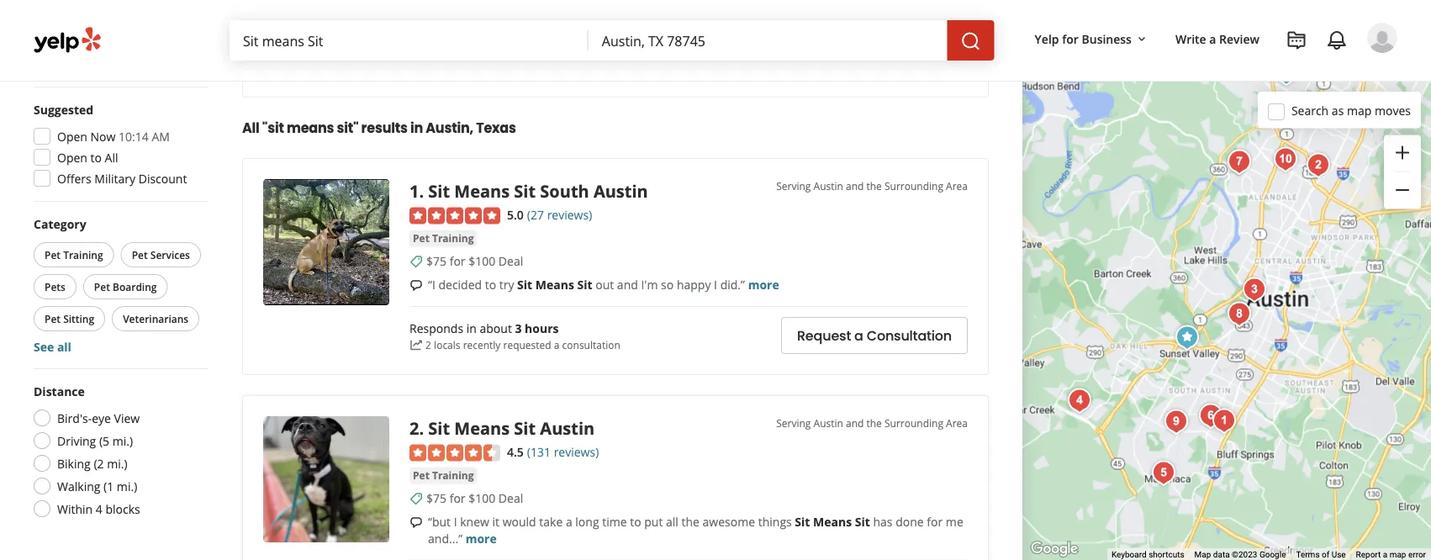 Task type: describe. For each thing, give the bounding box(es) containing it.
sit right try
[[517, 277, 533, 293]]

2 vertical spatial more
[[466, 531, 497, 547]]

pet training button down category at left
[[34, 242, 114, 267]]

and for sit means sit south austin
[[846, 179, 864, 193]]

use
[[1332, 550, 1346, 560]]

switch willow stables image
[[1270, 56, 1304, 90]]

awesome
[[703, 514, 755, 530]]

pet sitting
[[45, 312, 94, 326]]

karma dog training image
[[1238, 273, 1272, 307]]

sit"
[[337, 118, 359, 137]]

1 horizontal spatial of
[[1322, 550, 1330, 560]]

read
[[706, 42, 734, 58]]

petsmart image
[[1171, 321, 1204, 355]]

reviews) for south
[[547, 207, 592, 223]]

pet training link for sit means sit south austin
[[410, 230, 477, 247]]

pet left sitting
[[45, 312, 61, 326]]

(131
[[527, 444, 551, 460]]

pet left boarding
[[94, 280, 110, 294]]

pups & pals pet lounge - south park location image
[[1194, 399, 1228, 433]]

training for dogs of all ages! book now to learn new skills.
[[424, 42, 750, 58]]

"i
[[428, 277, 436, 293]]

search
[[1292, 102, 1329, 118]]

mi.) for driving (5 mi.)
[[112, 433, 133, 449]]

serving for sit means sit south austin
[[777, 179, 811, 193]]

1 horizontal spatial now
[[616, 42, 641, 58]]

it
[[492, 514, 500, 530]]

and for sit means sit austin
[[846, 416, 864, 430]]

deal for austin
[[499, 491, 523, 506]]

and..."
[[428, 531, 463, 547]]

blocks
[[106, 501, 140, 517]]

open to all
[[57, 149, 118, 165]]

within
[[57, 501, 93, 517]]

pet up 16 deal v2 image
[[413, 469, 430, 483]]

pet services
[[132, 248, 190, 262]]

for left the "dogs"
[[472, 42, 488, 58]]

terms of use
[[1297, 550, 1346, 560]]

walking (1 mi.)
[[57, 478, 137, 494]]

(1
[[104, 478, 114, 494]]

responds in about 3 hours
[[410, 320, 559, 336]]

google image
[[1027, 538, 1082, 560]]

0 horizontal spatial all
[[105, 149, 118, 165]]

. for 1
[[419, 179, 424, 202]]

sit means sit south austin image
[[263, 179, 389, 305]]

$75 for $100 deal for sit means sit austin
[[426, 491, 523, 506]]

the for sit means sit austin
[[867, 416, 882, 430]]

2 locals recently requested a consultation
[[426, 338, 621, 352]]

responds
[[410, 320, 464, 336]]

so
[[661, 277, 674, 293]]

recently
[[463, 338, 501, 352]]

would
[[503, 514, 536, 530]]

zoom room dog training image
[[1269, 143, 1303, 176]]

a for write
[[1210, 31, 1217, 47]]

see all button
[[34, 339, 71, 355]]

business
[[1082, 31, 1132, 47]]

sit means sit south austin image
[[1208, 404, 1241, 438]]

discount
[[139, 170, 187, 186]]

area for sit means sit south austin
[[946, 179, 968, 193]]

Near text field
[[602, 31, 934, 50]]

(5
[[99, 433, 109, 449]]

1 vertical spatial all
[[242, 118, 260, 137]]

offers military discount
[[57, 170, 187, 186]]

(2
[[94, 455, 104, 471]]

i'm
[[641, 277, 658, 293]]

decided
[[439, 277, 482, 293]]

0 vertical spatial all
[[57, 339, 71, 355]]

report a map error link
[[1356, 550, 1427, 560]]

pet training for 2
[[413, 469, 474, 483]]

1
[[410, 179, 419, 202]]

biking
[[57, 455, 91, 471]]

write
[[1176, 31, 1207, 47]]

yelp
[[1035, 31, 1059, 47]]

for inside button
[[1062, 31, 1079, 47]]

about
[[480, 320, 512, 336]]

sit up 5.0 link on the left
[[514, 179, 536, 202]]

$75 for $100 deal for sit means sit south austin
[[426, 253, 523, 269]]

user actions element
[[1022, 21, 1421, 125]]

as
[[1332, 102, 1344, 118]]

pet boarding
[[94, 280, 157, 294]]

$
[[55, 50, 61, 64]]

hours
[[525, 320, 559, 336]]

eye
[[92, 410, 111, 426]]

means left has
[[813, 514, 852, 530]]

a right take at the left bottom of the page
[[566, 514, 573, 530]]

map region
[[858, 42, 1432, 560]]

write a review
[[1176, 31, 1260, 47]]

. for 2
[[419, 416, 424, 439]]

did."
[[721, 277, 745, 293]]

to left learn at the top of page
[[644, 42, 655, 58]]

pets
[[45, 280, 65, 294]]

0 horizontal spatial i
[[454, 514, 457, 530]]

$75 for sit means sit austin
[[426, 491, 447, 506]]

5.0 link
[[507, 205, 524, 223]]

(27 reviews) link
[[527, 205, 592, 223]]

pet inside button
[[132, 248, 148, 262]]

16 chevron down v2 image
[[1135, 33, 1149, 46]]

report a map error
[[1356, 550, 1427, 560]]

pet up 16 deal v2 icon at top
[[413, 231, 430, 245]]

take
[[539, 514, 563, 530]]

0 vertical spatial of
[[521, 42, 533, 58]]

done
[[896, 514, 924, 530]]

walking
[[57, 478, 100, 494]]

1 horizontal spatial i
[[714, 277, 717, 293]]

new
[[692, 42, 717, 58]]

see all
[[34, 339, 71, 355]]

see
[[34, 339, 54, 355]]

$100 for sit means sit south austin
[[469, 253, 496, 269]]

"but
[[428, 514, 451, 530]]

veterinarians button
[[112, 306, 200, 331]]

search image
[[961, 31, 981, 51]]

map for moves
[[1347, 102, 1372, 118]]

has done for me and..."
[[428, 514, 964, 547]]

am
[[152, 128, 170, 144]]

"sit
[[262, 118, 284, 137]]

me
[[946, 514, 964, 530]]

sit means sit austin image
[[1302, 148, 1336, 182]]

suggested
[[34, 101, 94, 117]]

read more
[[706, 42, 768, 58]]

2 for 2 . sit means sit austin
[[410, 416, 419, 439]]

serving for sit means sit austin
[[777, 416, 811, 430]]

pet training button for 1
[[410, 230, 477, 247]]

out
[[596, 277, 614, 293]]

0 vertical spatial more
[[737, 42, 768, 58]]

means up hours
[[536, 277, 574, 293]]

area for sit means sit austin
[[946, 416, 968, 430]]

1 vertical spatial pet training
[[45, 248, 103, 262]]

data
[[1214, 550, 1230, 560]]

sit left has
[[855, 514, 870, 530]]

(131 reviews) link
[[527, 442, 599, 460]]

terms of use link
[[1297, 550, 1346, 560]]

3
[[515, 320, 522, 336]]

keyboard shortcuts button
[[1112, 549, 1185, 560]]

within 4 blocks
[[57, 501, 140, 517]]

dogs
[[491, 42, 518, 58]]

5.0
[[507, 207, 524, 223]]

serving austin and the surrounding area for sit means sit austin
[[777, 416, 968, 430]]

serving austin and the surrounding area for sit means sit south austin
[[777, 179, 968, 193]]



Task type: vqa. For each thing, say whether or not it's contained in the screenshot.
the bottommost of
yes



Task type: locate. For each thing, give the bounding box(es) containing it.
1 horizontal spatial all
[[666, 514, 679, 530]]

1 area from the top
[[946, 179, 968, 193]]

0 vertical spatial deal
[[499, 253, 523, 269]]

long
[[576, 514, 599, 530]]

0 vertical spatial reviews)
[[547, 207, 592, 223]]

1 vertical spatial pet training link
[[410, 467, 477, 484]]

knew
[[460, 514, 489, 530]]

1 vertical spatial all
[[666, 514, 679, 530]]

deal
[[499, 253, 523, 269], [499, 491, 523, 506]]

a inside button
[[855, 326, 864, 345]]

now right book
[[616, 42, 641, 58]]

2 deal from the top
[[499, 491, 523, 506]]

deal up try
[[499, 253, 523, 269]]

1 vertical spatial $75
[[426, 491, 447, 506]]

2 open from the top
[[57, 149, 87, 165]]

2 vertical spatial all
[[105, 149, 118, 165]]

sit right 1
[[428, 179, 450, 202]]

in up recently
[[467, 320, 477, 336]]

open
[[57, 128, 87, 144], [57, 149, 87, 165]]

for up decided
[[450, 253, 466, 269]]

1 deal from the top
[[499, 253, 523, 269]]

a right request
[[855, 326, 864, 345]]

(131 reviews)
[[527, 444, 599, 460]]

driving
[[57, 433, 96, 449]]

0 vertical spatial in
[[410, 118, 423, 137]]

austin,
[[426, 118, 474, 137]]

0 vertical spatial area
[[946, 179, 968, 193]]

zoom out image
[[1393, 180, 1413, 200]]

things
[[758, 514, 792, 530]]

to down open now 10:14 am
[[90, 149, 102, 165]]

error
[[1409, 550, 1427, 560]]

1 vertical spatial more link
[[466, 531, 497, 547]]

2 vertical spatial the
[[682, 514, 700, 530]]

1 vertical spatial and
[[617, 277, 638, 293]]

2 pet training link from the top
[[410, 467, 477, 484]]

group
[[29, 101, 209, 192], [1384, 135, 1421, 209], [30, 215, 209, 355]]

0 vertical spatial $75
[[426, 253, 447, 269]]

1 horizontal spatial map
[[1390, 550, 1407, 560]]

more link right did." on the right of the page
[[748, 277, 779, 293]]

1 vertical spatial reviews)
[[554, 444, 599, 460]]

terms
[[1297, 550, 1320, 560]]

price
[[34, 18, 63, 34]]

0 vertical spatial the
[[867, 179, 882, 193]]

price group
[[34, 17, 209, 73]]

0 vertical spatial pet training link
[[410, 230, 477, 247]]

pet training for 1
[[413, 231, 474, 245]]

1 vertical spatial the
[[867, 416, 882, 430]]

has
[[873, 514, 893, 530]]

sit up the 4.5 link
[[514, 416, 536, 439]]

2 vertical spatial pet training
[[413, 469, 474, 483]]

$75 for $100 deal
[[426, 253, 523, 269], [426, 491, 523, 506]]

group containing category
[[30, 215, 209, 355]]

request a consultation button
[[781, 317, 968, 354]]

map data ©2023 google
[[1195, 550, 1286, 560]]

sit right the things
[[795, 514, 810, 530]]

2 area from the top
[[946, 416, 968, 430]]

0 vertical spatial open
[[57, 128, 87, 144]]

consultation
[[562, 338, 621, 352]]

skills.
[[720, 42, 750, 58]]

i left did." on the right of the page
[[714, 277, 717, 293]]

pet left services
[[132, 248, 148, 262]]

veterinarians
[[123, 312, 189, 326]]

mi.) right (2
[[107, 455, 128, 471]]

more down knew
[[466, 531, 497, 547]]

means up 5 star rating "image"
[[454, 179, 510, 202]]

1 vertical spatial .
[[419, 416, 424, 439]]

for right yelp
[[1062, 31, 1079, 47]]

shortcuts
[[1149, 550, 1185, 560]]

0 vertical spatial serving
[[777, 179, 811, 193]]

all right see
[[57, 339, 71, 355]]

map
[[1195, 550, 1211, 560]]

pet training link down 4.5 star rating image
[[410, 467, 477, 484]]

0 vertical spatial mi.)
[[112, 433, 133, 449]]

1 surrounding from the top
[[885, 179, 944, 193]]

1 vertical spatial $75 for $100 deal
[[426, 491, 523, 506]]

4.5
[[507, 444, 524, 460]]

pet training
[[413, 231, 474, 245], [45, 248, 103, 262], [413, 469, 474, 483]]

k911! image
[[1063, 384, 1097, 418]]

. up 5 star rating "image"
[[419, 179, 424, 202]]

pet training down 5 star rating "image"
[[413, 231, 474, 245]]

1 vertical spatial deal
[[499, 491, 523, 506]]

option group containing distance
[[29, 383, 209, 522]]

the
[[867, 179, 882, 193], [867, 416, 882, 430], [682, 514, 700, 530]]

2 vertical spatial and
[[846, 416, 864, 430]]

0 vertical spatial $100
[[469, 253, 496, 269]]

category
[[34, 216, 86, 232]]

1 horizontal spatial none field
[[602, 31, 934, 50]]

all left "sit
[[242, 118, 260, 137]]

0 vertical spatial pet training
[[413, 231, 474, 245]]

for inside has done for me and..."
[[927, 514, 943, 530]]

1 . sit means sit south austin
[[410, 179, 648, 202]]

of left use at the right of page
[[1322, 550, 1330, 560]]

open now 10:14 am
[[57, 128, 170, 144]]

sit means sit south austin link
[[428, 179, 648, 202]]

austin
[[594, 179, 648, 202], [814, 179, 843, 193], [540, 416, 595, 439], [814, 416, 843, 430]]

mi.) right (5
[[112, 433, 133, 449]]

0 horizontal spatial of
[[521, 42, 533, 58]]

a
[[1210, 31, 1217, 47], [855, 326, 864, 345], [554, 338, 560, 352], [566, 514, 573, 530], [1383, 550, 1388, 560]]

howl n' woof image
[[1160, 405, 1194, 439]]

in
[[410, 118, 423, 137], [467, 320, 477, 336]]

"i decided to try sit means sit out and i'm so happy i did." more
[[428, 277, 779, 293]]

sit means sit austin link
[[428, 416, 595, 439]]

$75 for $100 deal up decided
[[426, 253, 523, 269]]

0 vertical spatial and
[[846, 179, 864, 193]]

more link for sit means sit austin
[[466, 531, 497, 547]]

i
[[714, 277, 717, 293], [454, 514, 457, 530]]

$$
[[94, 50, 106, 64]]

open up open to all
[[57, 128, 87, 144]]

distance
[[34, 383, 85, 399]]

reviews) for austin
[[554, 444, 599, 460]]

2 vertical spatial mi.)
[[117, 478, 137, 494]]

(27 reviews)
[[527, 207, 592, 223]]

pet training button down 5 star rating "image"
[[410, 230, 477, 247]]

2 up 4.5 star rating image
[[410, 416, 419, 439]]

training down 4.5 star rating image
[[432, 469, 474, 483]]

2 right 16 trending v2 icon
[[426, 338, 431, 352]]

0 horizontal spatial more link
[[466, 531, 497, 547]]

1 vertical spatial i
[[454, 514, 457, 530]]

1 horizontal spatial in
[[467, 320, 477, 336]]

report
[[1356, 550, 1381, 560]]

1 vertical spatial now
[[90, 128, 116, 144]]

0 vertical spatial all
[[536, 42, 549, 58]]

0 vertical spatial .
[[419, 179, 424, 202]]

1 vertical spatial more
[[748, 277, 779, 293]]

more right did." on the right of the page
[[748, 277, 779, 293]]

1 vertical spatial map
[[1390, 550, 1407, 560]]

option group
[[29, 383, 209, 522]]

1 horizontal spatial more link
[[748, 277, 779, 293]]

open up the offers
[[57, 149, 87, 165]]

for up knew
[[450, 491, 466, 506]]

1 . from the top
[[419, 179, 424, 202]]

pet training link down 5 star rating "image"
[[410, 230, 477, 247]]

to left put
[[630, 514, 641, 530]]

mi.) right (1
[[117, 478, 137, 494]]

none field find
[[243, 31, 575, 50]]

means
[[454, 179, 510, 202], [536, 277, 574, 293], [454, 416, 510, 439], [813, 514, 852, 530]]

review
[[1220, 31, 1260, 47]]

now up open to all
[[90, 128, 116, 144]]

1 vertical spatial surrounding
[[885, 416, 944, 430]]

write a review link
[[1169, 24, 1267, 54]]

a for report
[[1383, 550, 1388, 560]]

$75
[[426, 253, 447, 269], [426, 491, 447, 506]]

2 $100 from the top
[[469, 491, 496, 506]]

loving pet care image
[[1223, 145, 1257, 179]]

deal up 'would'
[[499, 491, 523, 506]]

$75 for sit means sit south austin
[[426, 253, 447, 269]]

group containing suggested
[[29, 101, 209, 192]]

2 $75 from the top
[[426, 491, 447, 506]]

map right as
[[1347, 102, 1372, 118]]

and
[[846, 179, 864, 193], [617, 277, 638, 293], [846, 416, 864, 430]]

view
[[114, 410, 140, 426]]

serving
[[777, 179, 811, 193], [777, 416, 811, 430]]

(27
[[527, 207, 544, 223]]

pet services button
[[121, 242, 201, 267]]

all down open now 10:14 am
[[105, 149, 118, 165]]

16 trending v2 image
[[410, 338, 423, 352]]

pet training button down 4.5 star rating image
[[410, 467, 477, 484]]

now
[[616, 42, 641, 58], [90, 128, 116, 144]]

$100 up decided
[[469, 253, 496, 269]]

4.5 link
[[507, 442, 524, 460]]

request
[[797, 326, 851, 345]]

reviews) down south
[[547, 207, 592, 223]]

4.5 star rating image
[[410, 445, 500, 461]]

1 $75 from the top
[[426, 253, 447, 269]]

16 deal v2 image
[[410, 255, 423, 268]]

training down 5 star rating "image"
[[432, 231, 474, 245]]

2 serving austin and the surrounding area from the top
[[777, 416, 968, 430]]

1 $100 from the top
[[469, 253, 496, 269]]

area
[[946, 179, 968, 193], [946, 416, 968, 430]]

2 none field from the left
[[602, 31, 934, 50]]

0 vertical spatial now
[[616, 42, 641, 58]]

pet training button
[[410, 230, 477, 247], [34, 242, 114, 267], [410, 467, 477, 484]]

a for request
[[855, 326, 864, 345]]

sitting
[[63, 312, 94, 326]]

keyboard shortcuts
[[1112, 550, 1185, 560]]

of right the "dogs"
[[521, 42, 533, 58]]

None search field
[[230, 20, 998, 61]]

mi.) for biking (2 mi.)
[[107, 455, 128, 471]]

2 horizontal spatial all
[[536, 42, 549, 58]]

more link down knew
[[466, 531, 497, 547]]

sit means sit austin image
[[263, 416, 389, 543]]

"but i knew it would take a long time to put all the awesome things sit means sit
[[428, 514, 870, 530]]

$75 for $100 deal up knew
[[426, 491, 523, 506]]

$100 up knew
[[469, 491, 496, 506]]

biking (2 mi.)
[[57, 455, 128, 471]]

map for error
[[1390, 550, 1407, 560]]

driving (5 mi.)
[[57, 433, 133, 449]]

0 vertical spatial 2
[[426, 338, 431, 352]]

. up 4.5 star rating image
[[419, 416, 424, 439]]

for left the me
[[927, 514, 943, 530]]

0 horizontal spatial in
[[410, 118, 423, 137]]

0 horizontal spatial none field
[[243, 31, 575, 50]]

search as map moves
[[1292, 102, 1411, 118]]

notifications image
[[1327, 30, 1347, 50]]

$75 right 16 deal v2 image
[[426, 491, 447, 506]]

1 horizontal spatial all
[[242, 118, 260, 137]]

in right "results"
[[410, 118, 423, 137]]

bird's-
[[57, 410, 92, 426]]

google
[[1260, 550, 1286, 560]]

sit up 4.5 star rating image
[[428, 416, 450, 439]]

mi.)
[[112, 433, 133, 449], [107, 455, 128, 471], [117, 478, 137, 494]]

to left try
[[485, 277, 496, 293]]

a right report
[[1383, 550, 1388, 560]]

surrounding for sit means sit south austin
[[885, 179, 944, 193]]

pet training button for 2
[[410, 467, 477, 484]]

a right write
[[1210, 31, 1217, 47]]

0 horizontal spatial 2
[[410, 416, 419, 439]]

1 horizontal spatial 2
[[426, 338, 431, 352]]

southpaws playschool for dogs and puppies image
[[1223, 297, 1257, 331]]

pet training down category at left
[[45, 248, 103, 262]]

military
[[94, 170, 135, 186]]

Find text field
[[243, 31, 575, 50]]

pet training link for sit means sit austin
[[410, 467, 477, 484]]

keyboard
[[1112, 550, 1147, 560]]

all right put
[[666, 514, 679, 530]]

0 vertical spatial more link
[[748, 277, 779, 293]]

all left ages!
[[536, 42, 549, 58]]

0 vertical spatial serving austin and the surrounding area
[[777, 179, 968, 193]]

2 surrounding from the top
[[885, 416, 944, 430]]

5 star rating image
[[410, 207, 500, 224]]

to inside group
[[90, 149, 102, 165]]

0 horizontal spatial now
[[90, 128, 116, 144]]

2 for 2 locals recently requested a consultation
[[426, 338, 431, 352]]

the for sit means sit south austin
[[867, 179, 882, 193]]

0 horizontal spatial all
[[57, 339, 71, 355]]

0 vertical spatial map
[[1347, 102, 1372, 118]]

surrounding
[[885, 179, 944, 193], [885, 416, 944, 430]]

1 serving austin and the surrounding area from the top
[[777, 179, 968, 193]]

2
[[426, 338, 431, 352], [410, 416, 419, 439]]

1 vertical spatial 2
[[410, 416, 419, 439]]

training left the "dogs"
[[424, 42, 469, 58]]

©2023
[[1232, 550, 1258, 560]]

$75 right 16 deal v2 icon at top
[[426, 253, 447, 269]]

16 deal v2 image
[[410, 492, 423, 505]]

1 pet training link from the top
[[410, 230, 477, 247]]

sit
[[428, 179, 450, 202], [514, 179, 536, 202], [517, 277, 533, 293], [577, 277, 593, 293], [428, 416, 450, 439], [514, 416, 536, 439], [795, 514, 810, 530], [855, 514, 870, 530]]

locals
[[434, 338, 461, 352]]

sit left out
[[577, 277, 593, 293]]

1 vertical spatial serving
[[777, 416, 811, 430]]

mi.) for walking (1 mi.)
[[117, 478, 137, 494]]

none field near
[[602, 31, 934, 50]]

request a consultation
[[797, 326, 952, 345]]

pet down category at left
[[45, 248, 61, 262]]

yelp for business button
[[1028, 24, 1156, 54]]

$ button
[[37, 44, 79, 70]]

zoom in image
[[1393, 143, 1413, 163]]

i right "but
[[454, 514, 457, 530]]

1 $75 for $100 deal from the top
[[426, 253, 523, 269]]

None field
[[243, 31, 575, 50], [602, 31, 934, 50]]

0 horizontal spatial map
[[1347, 102, 1372, 118]]

ruby a. image
[[1368, 23, 1398, 53]]

2 . from the top
[[419, 416, 424, 439]]

1 vertical spatial serving austin and the surrounding area
[[777, 416, 968, 430]]

1 serving from the top
[[777, 179, 811, 193]]

means up 4.5 star rating image
[[454, 416, 510, 439]]

training down category at left
[[63, 248, 103, 262]]

a down hours
[[554, 338, 560, 352]]

1 vertical spatial $100
[[469, 491, 496, 506]]

training inside group
[[63, 248, 103, 262]]

map left error
[[1390, 550, 1407, 560]]

open for open to all
[[57, 149, 87, 165]]

more link for sit means sit south austin
[[748, 277, 779, 293]]

more right read
[[737, 42, 768, 58]]

results
[[361, 118, 408, 137]]

$100 for sit means sit austin
[[469, 491, 496, 506]]

1 none field from the left
[[243, 31, 575, 50]]

1 vertical spatial mi.)
[[107, 455, 128, 471]]

0 vertical spatial surrounding
[[885, 179, 944, 193]]

1 vertical spatial of
[[1322, 550, 1330, 560]]

0 vertical spatial i
[[714, 277, 717, 293]]

try
[[499, 277, 514, 293]]

bark busters of austin south image
[[1147, 456, 1181, 490]]

pet training down 4.5 star rating image
[[413, 469, 474, 483]]

surrounding for sit means sit austin
[[885, 416, 944, 430]]

open for open now 10:14 am
[[57, 128, 87, 144]]

2 . sit means sit austin
[[410, 416, 595, 439]]

1 vertical spatial open
[[57, 149, 87, 165]]

1 vertical spatial area
[[946, 416, 968, 430]]

1 vertical spatial in
[[467, 320, 477, 336]]

projects image
[[1287, 30, 1307, 50]]

deal for south
[[499, 253, 523, 269]]

2 serving from the top
[[777, 416, 811, 430]]

1 open from the top
[[57, 128, 87, 144]]

16 speech v2 image
[[410, 279, 423, 292]]

reviews) right (131
[[554, 444, 599, 460]]

0 vertical spatial $75 for $100 deal
[[426, 253, 523, 269]]

16 speech v2 image
[[410, 516, 423, 529]]

happy
[[677, 277, 711, 293]]

2 $75 for $100 deal from the top
[[426, 491, 523, 506]]



